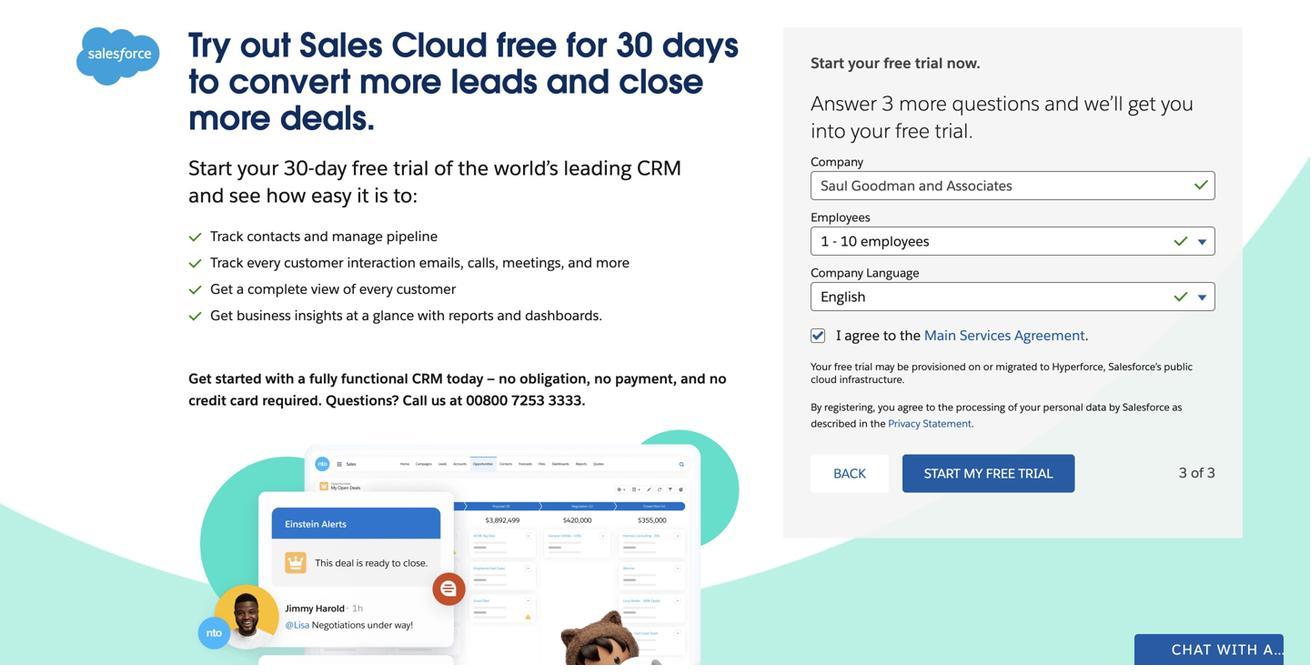 Task type: describe. For each thing, give the bounding box(es) containing it.
by
[[811, 401, 822, 414]]

try
[[189, 25, 231, 66]]

calls,
[[468, 254, 499, 272]]

obligation,
[[520, 370, 591, 388]]

1 horizontal spatial every
[[359, 280, 393, 298]]

started
[[215, 370, 262, 388]]

get inside get started with a fully functional crm today — no obligation, no payment, and no credit card required. questions? call us at
[[189, 370, 212, 388]]

by
[[1109, 401, 1120, 414]]

world's
[[494, 155, 559, 181]]

card
[[230, 392, 259, 410]]

payment,
[[615, 370, 677, 388]]

back
[[834, 465, 866, 482]]

and right the meetings,
[[568, 254, 593, 272]]

get
[[1129, 91, 1157, 117]]

view
[[311, 280, 340, 298]]

your inside by registering, you agree to the processing of your personal data by salesforce as described in the
[[1020, 401, 1041, 414]]

to inside by registering, you agree to the processing of your personal data by salesforce as described in the
[[926, 401, 936, 414]]

for
[[567, 25, 607, 66]]

services
[[960, 327, 1011, 345]]

or
[[984, 361, 993, 373]]

go to the homepage image
[[76, 27, 160, 86]]

glance
[[373, 307, 414, 324]]

credit
[[189, 392, 226, 410]]

3 no from the left
[[710, 370, 727, 388]]

trial inside your free trial may be provisioned on or migrated to hyperforce, salesforce's public cloud infrastructure.
[[855, 361, 873, 373]]

the left main
[[900, 327, 921, 345]]

your
[[811, 361, 832, 373]]

today
[[447, 370, 483, 388]]

2 horizontal spatial .
[[1085, 327, 1089, 345]]

cloud
[[811, 373, 837, 386]]

3 inside answer 3 more questions and we'll get you into your free trial.
[[882, 91, 894, 117]]

easy
[[311, 182, 352, 208]]

30-
[[284, 155, 315, 181]]

free inside answer 3 more questions and we'll get you into your free trial.
[[896, 118, 930, 144]]

at inside track contacts and manage pipeline track every customer interaction emails, calls, meetings, and more get a complete view of every customer get business insights at a glance with reports and dashboards.
[[346, 307, 359, 324]]

start for start your free trial now.
[[811, 54, 845, 72]]

try out sales cloud free for 30 days to convert more leads and close more deals.
[[189, 25, 739, 139]]

call
[[403, 392, 428, 410]]

questions
[[952, 91, 1040, 117]]

a inside get started with a fully functional crm today — no obligation, no payment, and no credit card required. questions? call us at
[[298, 370, 306, 388]]

provisioned
[[912, 361, 966, 373]]

sales
[[300, 25, 383, 66]]

3 of 3
[[1179, 464, 1216, 482]]

my
[[964, 465, 983, 482]]

0 vertical spatial customer
[[284, 254, 344, 272]]

to:
[[393, 182, 418, 208]]

track contacts and manage pipeline track every customer interaction emails, calls, meetings, and more get a complete view of every customer get business insights at a glance with reports and dashboards.
[[210, 228, 630, 324]]

and inside start your 30-day free trial of the world's leading crm and see how easy it is to:
[[189, 182, 224, 208]]

the inside start your 30-day free trial of the world's leading crm and see how easy it is to:
[[458, 155, 489, 181]]

infrastructure.
[[840, 373, 905, 386]]

data
[[1086, 401, 1107, 414]]

answer 3 more questions and we'll get you into your free trial.
[[811, 91, 1194, 144]]

more inside answer 3 more questions and we'll get you into your free trial.
[[899, 91, 947, 117]]

your inside answer 3 more questions and we'll get you into your free trial.
[[851, 118, 891, 144]]

at inside get started with a fully functional crm today — no obligation, no payment, and no credit card required. questions? call us at
[[450, 392, 463, 410]]

fully
[[309, 370, 338, 388]]

more inside track contacts and manage pipeline track every customer interaction emails, calls, meetings, and more get a complete view of every customer get business insights at a glance with reports and dashboards.
[[596, 254, 630, 272]]

i
[[836, 327, 841, 345]]

on
[[969, 361, 981, 373]]

as
[[1173, 401, 1183, 414]]

interactive dashboard of sales cloud on laptop and mobile screen image
[[189, 430, 766, 665]]

manage
[[332, 228, 383, 245]]

and inside get started with a fully functional crm today — no obligation, no payment, and no credit card required. questions? call us at
[[681, 370, 706, 388]]

described
[[811, 417, 857, 430]]

insights
[[295, 307, 343, 324]]

emails,
[[419, 254, 464, 272]]

1 vertical spatial a
[[362, 307, 369, 324]]

pipeline
[[387, 228, 438, 245]]

contacts
[[247, 228, 301, 245]]

free inside start your 30-day free trial of the world's leading crm and see how easy it is to:
[[352, 155, 388, 181]]

chat
[[1172, 641, 1213, 659]]

Company text field
[[811, 171, 1216, 200]]

2 no from the left
[[594, 370, 612, 388]]

your free trial may be provisioned on or migrated to hyperforce, salesforce's public cloud infrastructure.
[[811, 361, 1193, 386]]

the right in
[[871, 417, 886, 430]]

functional
[[341, 370, 408, 388]]

is
[[374, 182, 388, 208]]

you inside by registering, you agree to the processing of your personal data by salesforce as described in the
[[878, 401, 895, 414]]

the up statement
[[938, 401, 954, 414]]

out
[[240, 25, 291, 66]]

to inside the try out sales cloud free for 30 days to convert more leads and close more deals.
[[189, 61, 219, 103]]

free left now.
[[884, 54, 911, 72]]

30
[[616, 25, 653, 66]]

start my free trial
[[925, 465, 1053, 482]]

be
[[897, 361, 909, 373]]

complete
[[248, 280, 308, 298]]

free inside your free trial may be provisioned on or migrated to hyperforce, salesforce's public cloud infrastructure.
[[834, 361, 853, 373]]

reports
[[449, 307, 494, 324]]

and right 'reports'
[[497, 307, 522, 324]]

you inside answer 3 more questions and we'll get you into your free trial.
[[1162, 91, 1194, 117]]



Task type: vqa. For each thing, say whether or not it's contained in the screenshot.
sfdc icon globe
no



Task type: locate. For each thing, give the bounding box(es) containing it.
with inside button
[[1218, 641, 1259, 659]]

trial right my
[[1019, 465, 1053, 482]]

2 track from the top
[[210, 254, 243, 272]]

of inside by registering, you agree to the processing of your personal data by salesforce as described in the
[[1008, 401, 1018, 414]]

into
[[811, 118, 846, 144]]

get left the complete at the left top of the page
[[210, 280, 233, 298]]

i agree to the main services agreement .
[[836, 327, 1089, 345]]

3
[[882, 91, 894, 117], [1179, 464, 1188, 482], [1208, 464, 1216, 482]]

start
[[811, 54, 845, 72], [189, 155, 232, 181], [925, 465, 961, 482]]

get up credit
[[189, 370, 212, 388]]

1 horizontal spatial agree
[[898, 401, 924, 414]]

start left my
[[925, 465, 961, 482]]

with inside get started with a fully functional crm today — no obligation, no payment, and no credit card required. questions? call us at
[[265, 370, 294, 388]]

hyperforce,
[[1053, 361, 1106, 373]]

with left an
[[1218, 641, 1259, 659]]

0 vertical spatial with
[[418, 307, 445, 324]]

2 horizontal spatial start
[[925, 465, 961, 482]]

2 horizontal spatial a
[[362, 307, 369, 324]]

a
[[237, 280, 244, 298], [362, 307, 369, 324], [298, 370, 306, 388]]

chat with an exp button
[[1135, 634, 1311, 665]]

meetings,
[[502, 254, 565, 272]]

1 track from the top
[[210, 228, 243, 245]]

answer
[[811, 91, 877, 117]]

your left personal at the bottom of the page
[[1020, 401, 1041, 414]]

.
[[1085, 327, 1089, 345], [582, 392, 586, 410], [972, 417, 975, 430]]

agree
[[845, 327, 880, 345], [898, 401, 924, 414]]

trial
[[915, 54, 943, 72], [393, 155, 429, 181], [855, 361, 873, 373], [1019, 465, 1053, 482]]

1 vertical spatial with
[[265, 370, 294, 388]]

0 vertical spatial get
[[210, 280, 233, 298]]

free right my
[[986, 465, 1016, 482]]

1 no from the left
[[499, 370, 516, 388]]

free inside the try out sales cloud free for 30 days to convert more leads and close more deals.
[[497, 25, 557, 66]]

0 horizontal spatial you
[[878, 401, 895, 414]]

of inside track contacts and manage pipeline track every customer interaction emails, calls, meetings, and more get a complete view of every customer get business insights at a glance with reports and dashboards.
[[343, 280, 356, 298]]

. down processing
[[972, 417, 975, 430]]

no
[[499, 370, 516, 388], [594, 370, 612, 388], [710, 370, 727, 388]]

your inside start your 30-day free trial of the world's leading crm and see how easy it is to:
[[238, 155, 279, 181]]

0 vertical spatial agree
[[845, 327, 880, 345]]

0 horizontal spatial with
[[265, 370, 294, 388]]

trial left may
[[855, 361, 873, 373]]

free left trial.
[[896, 118, 930, 144]]

trial.
[[935, 118, 974, 144]]

0 vertical spatial a
[[237, 280, 244, 298]]

trial inside start your 30-day free trial of the world's leading crm and see how easy it is to:
[[393, 155, 429, 181]]

2 vertical spatial a
[[298, 370, 306, 388]]

and left manage
[[304, 228, 328, 245]]

back button
[[811, 454, 889, 493]]

track down see
[[210, 228, 243, 245]]

1 vertical spatial every
[[359, 280, 393, 298]]

2 horizontal spatial with
[[1218, 641, 1259, 659]]

and left we'll
[[1045, 91, 1080, 117]]

start your free trial now.
[[811, 54, 981, 72]]

at
[[346, 307, 359, 324], [450, 392, 463, 410]]

a left glance
[[362, 307, 369, 324]]

start inside start my free trial button
[[925, 465, 961, 482]]

to up privacy statement .
[[926, 401, 936, 414]]

start my free trial button
[[903, 454, 1075, 493]]

may
[[876, 361, 895, 373]]

by registering, you agree to the processing of your personal data by salesforce as described in the
[[811, 401, 1183, 430]]

0 vertical spatial track
[[210, 228, 243, 245]]

days
[[662, 25, 739, 66]]

with inside track contacts and manage pipeline track every customer interaction emails, calls, meetings, and more get a complete view of every customer get business insights at a glance with reports and dashboards.
[[418, 307, 445, 324]]

the left world's
[[458, 155, 489, 181]]

0 vertical spatial crm
[[637, 155, 682, 181]]

leading
[[564, 155, 632, 181]]

1 vertical spatial crm
[[412, 370, 443, 388]]

with right glance
[[418, 307, 445, 324]]

1 horizontal spatial you
[[1162, 91, 1194, 117]]

agreement
[[1015, 327, 1085, 345]]

1 horizontal spatial .
[[972, 417, 975, 430]]

0 vertical spatial you
[[1162, 91, 1194, 117]]

1 vertical spatial customer
[[397, 280, 456, 298]]

processing
[[956, 401, 1006, 414]]

now.
[[947, 54, 981, 72]]

0 horizontal spatial customer
[[284, 254, 344, 272]]

free up it
[[352, 155, 388, 181]]

you right get
[[1162, 91, 1194, 117]]

salesforce
[[1123, 401, 1170, 414]]

start for start my free trial
[[925, 465, 961, 482]]

to right migrated
[[1040, 361, 1050, 373]]

privacy statement link
[[889, 417, 972, 430]]

free inside button
[[986, 465, 1016, 482]]

day
[[315, 155, 347, 181]]

1 horizontal spatial with
[[418, 307, 445, 324]]

—
[[487, 370, 495, 388]]

0 horizontal spatial every
[[247, 254, 281, 272]]

a up business
[[237, 280, 244, 298]]

of
[[434, 155, 453, 181], [343, 280, 356, 298], [1008, 401, 1018, 414], [1191, 464, 1204, 482]]

business
[[237, 307, 291, 324]]

main
[[925, 327, 957, 345]]

main services agreement link
[[925, 327, 1085, 345]]

crm up us
[[412, 370, 443, 388]]

no right —
[[499, 370, 516, 388]]

0 vertical spatial start
[[811, 54, 845, 72]]

a left fully
[[298, 370, 306, 388]]

dashboards.
[[525, 307, 603, 324]]

and left see
[[189, 182, 224, 208]]

us
[[431, 392, 446, 410]]

we'll
[[1085, 91, 1124, 117]]

track up business
[[210, 254, 243, 272]]

1 horizontal spatial no
[[594, 370, 612, 388]]

no right payment,
[[710, 370, 727, 388]]

how
[[266, 182, 306, 208]]

2 vertical spatial .
[[972, 417, 975, 430]]

2 vertical spatial get
[[189, 370, 212, 388]]

statement
[[923, 417, 972, 430]]

customer up view
[[284, 254, 344, 272]]

and inside the try out sales cloud free for 30 days to convert more leads and close more deals.
[[547, 61, 610, 103]]

registering,
[[825, 401, 876, 414]]

0 horizontal spatial .
[[582, 392, 586, 410]]

your down answer
[[851, 118, 891, 144]]

agree up privacy
[[898, 401, 924, 414]]

to inside your free trial may be provisioned on or migrated to hyperforce, salesforce's public cloud infrastructure.
[[1040, 361, 1050, 373]]

convert
[[229, 61, 350, 103]]

and left 30
[[547, 61, 610, 103]]

at right us
[[450, 392, 463, 410]]

free
[[497, 25, 557, 66], [884, 54, 911, 72], [896, 118, 930, 144], [352, 155, 388, 181], [834, 361, 853, 373], [986, 465, 1016, 482]]

and
[[547, 61, 610, 103], [1045, 91, 1080, 117], [189, 182, 224, 208], [304, 228, 328, 245], [568, 254, 593, 272], [497, 307, 522, 324], [681, 370, 706, 388]]

interaction
[[347, 254, 416, 272]]

and right payment,
[[681, 370, 706, 388]]

2 horizontal spatial no
[[710, 370, 727, 388]]

at right insights
[[346, 307, 359, 324]]

0 horizontal spatial crm
[[412, 370, 443, 388]]

crm inside get started with a fully functional crm today — no obligation, no payment, and no credit card required. questions? call us at
[[412, 370, 443, 388]]

1 horizontal spatial start
[[811, 54, 845, 72]]

every down contacts
[[247, 254, 281, 272]]

free left for
[[497, 25, 557, 66]]

migrated
[[996, 361, 1038, 373]]

. up hyperforce,
[[1085, 327, 1089, 345]]

start up answer
[[811, 54, 845, 72]]

your up see
[[238, 155, 279, 181]]

leads
[[451, 61, 538, 103]]

start inside start your 30-day free trial of the world's leading crm and see how easy it is to:
[[189, 155, 232, 181]]

1 vertical spatial .
[[582, 392, 586, 410]]

close
[[619, 61, 704, 103]]

1 vertical spatial track
[[210, 254, 243, 272]]

start up see
[[189, 155, 232, 181]]

. down obligation,
[[582, 392, 586, 410]]

you up privacy
[[878, 401, 895, 414]]

and inside answer 3 more questions and we'll get you into your free trial.
[[1045, 91, 1080, 117]]

to left out
[[189, 61, 219, 103]]

see
[[229, 182, 261, 208]]

trial up to:
[[393, 155, 429, 181]]

start for start your 30-day free trial of the world's leading crm and see how easy it is to:
[[189, 155, 232, 181]]

customer
[[284, 254, 344, 272], [397, 280, 456, 298]]

0 horizontal spatial agree
[[845, 327, 880, 345]]

salesforce's
[[1109, 361, 1162, 373]]

chat with an exp
[[1172, 641, 1311, 659]]

of inside start your 30-day free trial of the world's leading crm and see how easy it is to:
[[434, 155, 453, 181]]

crm inside start your 30-day free trial of the world's leading crm and see how easy it is to:
[[637, 155, 682, 181]]

2 horizontal spatial 3
[[1208, 464, 1216, 482]]

trial left now.
[[915, 54, 943, 72]]

your up answer
[[849, 54, 880, 72]]

required. questions?
[[262, 392, 399, 410]]

1 horizontal spatial 3
[[1179, 464, 1188, 482]]

cloud
[[392, 25, 487, 66]]

every
[[247, 254, 281, 272], [359, 280, 393, 298]]

to up may
[[884, 327, 897, 345]]

deals.
[[280, 97, 376, 139]]

personal
[[1043, 401, 1084, 414]]

0 horizontal spatial no
[[499, 370, 516, 388]]

0 horizontal spatial a
[[237, 280, 244, 298]]

get left business
[[210, 307, 233, 324]]

the
[[458, 155, 489, 181], [900, 327, 921, 345], [938, 401, 954, 414], [871, 417, 886, 430]]

trial inside button
[[1019, 465, 1053, 482]]

crm right 'leading'
[[637, 155, 682, 181]]

2 vertical spatial start
[[925, 465, 961, 482]]

free right your on the bottom right of the page
[[834, 361, 853, 373]]

1 vertical spatial get
[[210, 307, 233, 324]]

customer down emails,
[[397, 280, 456, 298]]

no left payment,
[[594, 370, 612, 388]]

1 vertical spatial start
[[189, 155, 232, 181]]

agree inside by registering, you agree to the processing of your personal data by salesforce as described in the
[[898, 401, 924, 414]]

1 horizontal spatial a
[[298, 370, 306, 388]]

to
[[189, 61, 219, 103], [884, 327, 897, 345], [1040, 361, 1050, 373], [926, 401, 936, 414]]

0 vertical spatial .
[[1085, 327, 1089, 345]]

0 horizontal spatial 3
[[882, 91, 894, 117]]

0 horizontal spatial at
[[346, 307, 359, 324]]

track
[[210, 228, 243, 245], [210, 254, 243, 272]]

1 vertical spatial agree
[[898, 401, 924, 414]]

2 vertical spatial with
[[1218, 641, 1259, 659]]

1 vertical spatial you
[[878, 401, 895, 414]]

0 vertical spatial every
[[247, 254, 281, 272]]

exp
[[1291, 641, 1311, 659]]

1 horizontal spatial customer
[[397, 280, 456, 298]]

1 horizontal spatial at
[[450, 392, 463, 410]]

in
[[859, 417, 868, 430]]

crm
[[637, 155, 682, 181], [412, 370, 443, 388]]

0 vertical spatial at
[[346, 307, 359, 324]]

every down interaction in the left top of the page
[[359, 280, 393, 298]]

an
[[1264, 641, 1286, 659]]

1 vertical spatial at
[[450, 392, 463, 410]]

public
[[1164, 361, 1193, 373]]

agree right i
[[845, 327, 880, 345]]

it
[[357, 182, 369, 208]]

get started with a fully functional crm today — no obligation, no payment, and no credit card required. questions? call us at
[[189, 370, 727, 410]]

with right started
[[265, 370, 294, 388]]

0 horizontal spatial start
[[189, 155, 232, 181]]

privacy
[[889, 417, 921, 430]]

privacy statement .
[[889, 417, 975, 430]]

1 horizontal spatial crm
[[637, 155, 682, 181]]



